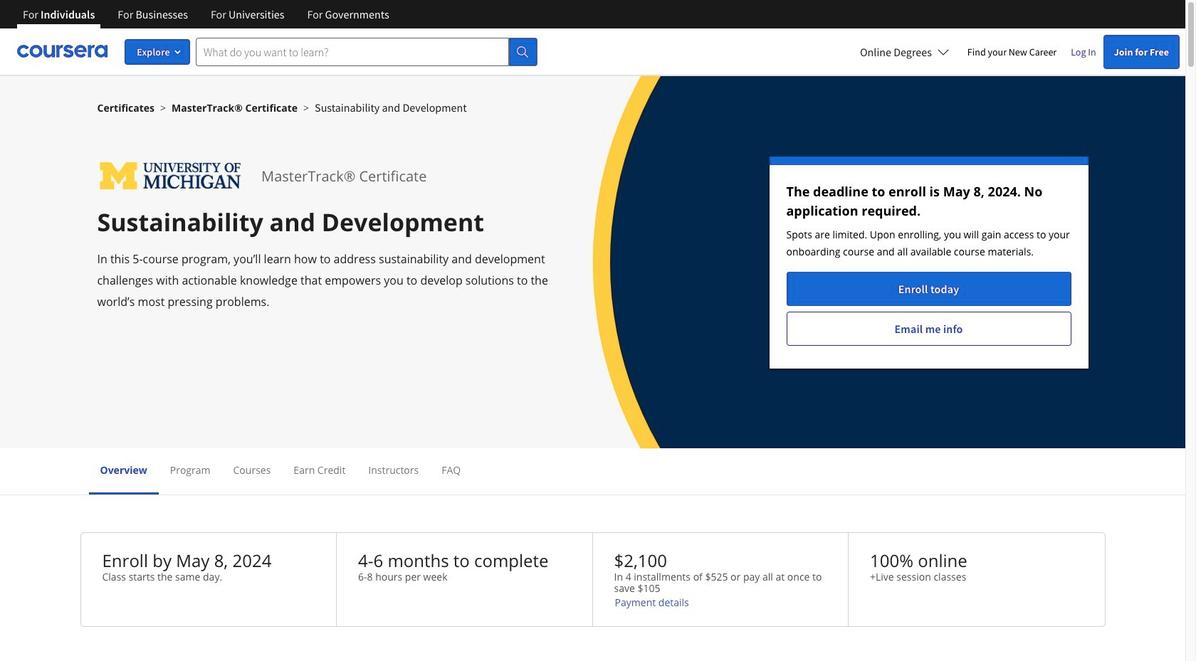 Task type: describe. For each thing, give the bounding box(es) containing it.
university of michigan image
[[97, 157, 244, 196]]

coursera image
[[17, 40, 108, 63]]

banner navigation
[[11, 0, 401, 39]]

What do you want to learn? text field
[[196, 37, 509, 66]]



Task type: vqa. For each thing, say whether or not it's contained in the screenshot.
search field at the top
yes



Task type: locate. For each thing, give the bounding box(es) containing it.
None search field
[[196, 37, 538, 66]]

status
[[769, 157, 1088, 369]]

certificate menu element
[[89, 449, 1097, 495]]



